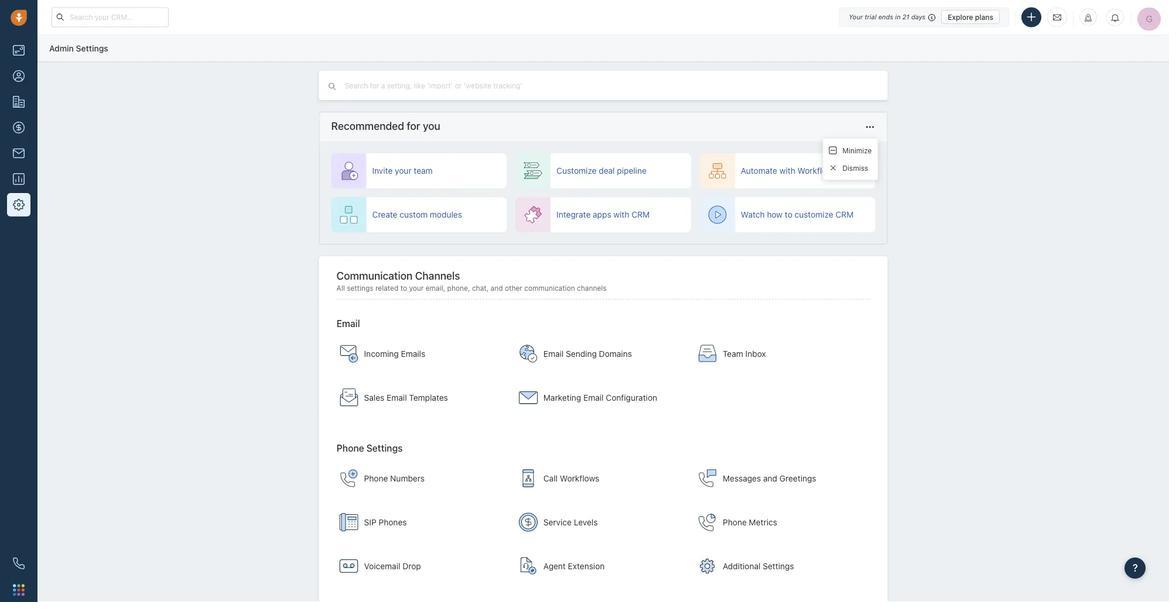Task type: describe. For each thing, give the bounding box(es) containing it.
Search your CRM... text field
[[52, 7, 169, 27]]

create
[[372, 210, 397, 220]]

phone for phone settings
[[337, 443, 364, 454]]

pipeline
[[617, 166, 647, 176]]

voicemail drop
[[364, 562, 421, 571]]

watch how to customize crm
[[741, 210, 854, 220]]

customize deal pipeline link
[[516, 153, 691, 189]]

voicemail drop link
[[334, 546, 508, 587]]

marketing email configuration link
[[513, 378, 688, 419]]

email,
[[426, 284, 445, 292]]

other
[[505, 284, 522, 292]]

set up call queues and messages to connect callers with your team image
[[519, 470, 538, 488]]

agent
[[543, 562, 566, 571]]

messages and greetings link
[[692, 458, 867, 499]]

metrics
[[749, 518, 777, 528]]

access detailed information for each call, recording lifecycle and transcription image
[[698, 513, 717, 532]]

incoming emails
[[364, 349, 425, 359]]

additional configuration options for your phone solution image
[[698, 557, 717, 576]]

phone for phone metrics
[[723, 518, 747, 528]]

phones
[[379, 518, 407, 528]]

email sending domains link
[[513, 334, 688, 375]]

2 crm from the left
[[836, 210, 854, 220]]

explore plans link
[[941, 10, 1000, 24]]

call workflows
[[543, 474, 599, 484]]

marketing email configuration
[[543, 393, 657, 403]]

your
[[849, 13, 863, 21]]

chat,
[[472, 284, 489, 292]]

phone element
[[7, 552, 30, 576]]

explore
[[948, 13, 973, 21]]

email sending domains
[[543, 349, 632, 359]]

settings for admin settings
[[76, 43, 108, 53]]

phone image
[[13, 558, 25, 570]]

leave pre-recorded voicemail if call goes unanswered image
[[340, 557, 358, 576]]

freshworks switcher image
[[13, 585, 25, 596]]

inbox
[[745, 349, 766, 359]]

1 horizontal spatial workflows
[[798, 166, 837, 176]]

configuration
[[606, 393, 657, 403]]

dismiss
[[843, 164, 868, 172]]

phone numbers
[[364, 474, 425, 484]]

invite your team
[[372, 166, 433, 176]]

1 vertical spatial workflows
[[560, 474, 599, 484]]

extension
[[568, 562, 605, 571]]

additional settings
[[723, 562, 794, 571]]

automate
[[741, 166, 777, 176]]

apps
[[593, 210, 611, 220]]

1 vertical spatial and
[[763, 474, 777, 484]]

deal
[[599, 166, 615, 176]]

and inside "communication channels all settings related to your email, phone, chat, and other communication channels"
[[491, 284, 503, 292]]

1 horizontal spatial with
[[780, 166, 795, 176]]

customize
[[557, 166, 597, 176]]

channels
[[415, 269, 460, 282]]

emails
[[401, 349, 425, 359]]

all
[[337, 284, 345, 292]]

sip phones link
[[334, 502, 508, 543]]

make and receive calls online by adding sip phones image
[[340, 513, 358, 532]]

phone for phone numbers
[[364, 474, 388, 484]]

your trial ends in 21 days
[[849, 13, 926, 21]]

admin settings
[[49, 43, 108, 53]]

messages and greetings
[[723, 474, 816, 484]]

communication
[[524, 284, 575, 292]]

email up auto-forward incoming emails to the crm, create contacts from them image at the left
[[337, 318, 360, 329]]

plans
[[975, 13, 993, 21]]

greetings
[[780, 474, 816, 484]]

customize the logo, sender details, and font colors in your marketing emails image
[[519, 389, 538, 408]]

related
[[375, 284, 399, 292]]

call
[[543, 474, 558, 484]]

phone numbers link
[[334, 458, 508, 499]]

additional
[[723, 562, 761, 571]]

custom
[[400, 210, 428, 220]]

templates
[[409, 393, 448, 403]]

sales email templates
[[364, 393, 448, 403]]



Task type: vqa. For each thing, say whether or not it's contained in the screenshot.
complete
no



Task type: locate. For each thing, give the bounding box(es) containing it.
trial
[[865, 13, 877, 21]]

workflows right call
[[560, 474, 599, 484]]

customize
[[795, 210, 833, 220]]

1 vertical spatial with
[[614, 210, 629, 220]]

0 horizontal spatial and
[[491, 284, 503, 292]]

settings
[[347, 284, 373, 292]]

your inside "communication channels all settings related to your email, phone, chat, and other communication channels"
[[409, 284, 424, 292]]

create custom modules
[[372, 210, 462, 220]]

auto-forward incoming emails to the crm, create contacts from them image
[[340, 345, 358, 364]]

service levels
[[543, 518, 598, 528]]

0 horizontal spatial settings
[[76, 43, 108, 53]]

0 vertical spatial and
[[491, 284, 503, 292]]

phone
[[337, 443, 364, 454], [364, 474, 388, 484], [723, 518, 747, 528]]

email inside sales email templates link
[[387, 393, 407, 403]]

channels
[[577, 284, 607, 292]]

service levels link
[[513, 502, 688, 543]]

communication channels all settings related to your email, phone, chat, and other communication channels
[[337, 269, 607, 292]]

buy and manage phone numbers from 90+ countries image
[[340, 470, 358, 488]]

days
[[911, 13, 926, 21]]

phone inside phone metrics link
[[723, 518, 747, 528]]

phone metrics link
[[692, 502, 867, 543]]

to
[[785, 210, 792, 220], [400, 284, 407, 292]]

automate with workflows link
[[700, 153, 875, 189]]

call workflows link
[[513, 458, 688, 499]]

2 vertical spatial phone
[[723, 518, 747, 528]]

record automated messages and greetings for every business situation image
[[698, 470, 717, 488]]

0 horizontal spatial to
[[400, 284, 407, 292]]

team
[[414, 166, 433, 176]]

marketing
[[543, 393, 581, 403]]

email
[[337, 318, 360, 329], [543, 349, 564, 359], [387, 393, 407, 403], [583, 393, 604, 403]]

0 vertical spatial settings
[[76, 43, 108, 53]]

set service level targets and specify the expected threshold time to answer calls image
[[519, 513, 538, 532]]

with
[[780, 166, 795, 176], [614, 210, 629, 220]]

sales email templates link
[[334, 378, 508, 419]]

incoming emails link
[[334, 334, 508, 375]]

to right related
[[400, 284, 407, 292]]

phone,
[[447, 284, 470, 292]]

sip phones
[[364, 518, 407, 528]]

additional settings link
[[692, 546, 867, 587]]

Search for a setting, like 'import' or 'website tracking' text field
[[344, 80, 564, 91]]

0 vertical spatial phone
[[337, 443, 364, 454]]

settings right the admin
[[76, 43, 108, 53]]

0 horizontal spatial crm
[[632, 210, 650, 220]]

team inbox link
[[692, 334, 867, 375]]

0 vertical spatial to
[[785, 210, 792, 220]]

sip
[[364, 518, 376, 528]]

to right how
[[785, 210, 792, 220]]

respond faster to emails with a common inbox for your team image
[[698, 345, 717, 364]]

email right marketing
[[583, 393, 604, 403]]

your
[[395, 166, 412, 176], [409, 284, 424, 292]]

email inside email sending domains link
[[543, 349, 564, 359]]

1 vertical spatial your
[[409, 284, 424, 292]]

settings right 'additional'
[[763, 562, 794, 571]]

1 vertical spatial settings
[[367, 443, 403, 454]]

shows agent list with their corresponding extension numbers image
[[519, 557, 538, 576]]

settings
[[76, 43, 108, 53], [367, 443, 403, 454], [763, 562, 794, 571]]

create and share email templates, track their metrics image
[[340, 389, 358, 408]]

team inbox
[[723, 349, 766, 359]]

your left team
[[395, 166, 412, 176]]

invite
[[372, 166, 393, 176]]

automate with workflows
[[741, 166, 837, 176]]

agent extension link
[[513, 546, 688, 587]]

phone up 'buy and manage phone numbers from 90+ countries' icon
[[337, 443, 364, 454]]

phone right access detailed information for each call, recording lifecycle and transcription image
[[723, 518, 747, 528]]

customize deal pipeline
[[557, 166, 647, 176]]

incoming
[[364, 349, 399, 359]]

email right verify your domains for better deliverability and less spam image
[[543, 349, 564, 359]]

email inside marketing email configuration link
[[583, 393, 604, 403]]

1 horizontal spatial and
[[763, 474, 777, 484]]

domains
[[599, 349, 632, 359]]

workflows
[[798, 166, 837, 176], [560, 474, 599, 484]]

team
[[723, 349, 743, 359]]

in
[[895, 13, 901, 21]]

drop
[[403, 562, 421, 571]]

email right sales
[[387, 393, 407, 403]]

service
[[543, 518, 572, 528]]

phone settings
[[337, 443, 403, 454]]

and
[[491, 284, 503, 292], [763, 474, 777, 484]]

settings for phone settings
[[367, 443, 403, 454]]

1 horizontal spatial to
[[785, 210, 792, 220]]

messages
[[723, 474, 761, 484]]

phone inside 'link'
[[364, 474, 388, 484]]

2 horizontal spatial settings
[[763, 562, 794, 571]]

0 vertical spatial workflows
[[798, 166, 837, 176]]

0 horizontal spatial workflows
[[560, 474, 599, 484]]

watch
[[741, 210, 765, 220]]

0 horizontal spatial with
[[614, 210, 629, 220]]

1 horizontal spatial settings
[[367, 443, 403, 454]]

numbers
[[390, 474, 425, 484]]

1 vertical spatial phone
[[364, 474, 388, 484]]

admin
[[49, 43, 74, 53]]

phone right 'buy and manage phone numbers from 90+ countries' icon
[[364, 474, 388, 484]]

voicemail
[[364, 562, 400, 571]]

agent extension
[[543, 562, 605, 571]]

sales
[[364, 393, 384, 403]]

integrate
[[557, 210, 591, 220]]

workflows left dismiss
[[798, 166, 837, 176]]

create custom modules link
[[331, 197, 507, 233]]

ends
[[878, 13, 893, 21]]

with right automate
[[780, 166, 795, 176]]

verify your domains for better deliverability and less spam image
[[519, 345, 538, 364]]

to inside "communication channels all settings related to your email, phone, chat, and other communication channels"
[[400, 284, 407, 292]]

and left greetings
[[763, 474, 777, 484]]

levels
[[574, 518, 598, 528]]

sending
[[566, 349, 597, 359]]

2 vertical spatial settings
[[763, 562, 794, 571]]

1 horizontal spatial crm
[[836, 210, 854, 220]]

how
[[767, 210, 783, 220]]

1 vertical spatial to
[[400, 284, 407, 292]]

minimize
[[843, 146, 872, 155]]

crm right customize
[[836, 210, 854, 220]]

21
[[903, 13, 910, 21]]

email image
[[1053, 12, 1061, 22]]

modules
[[430, 210, 462, 220]]

settings for additional settings
[[763, 562, 794, 571]]

communication
[[337, 269, 413, 282]]

integrate apps with crm
[[557, 210, 650, 220]]

0 vertical spatial your
[[395, 166, 412, 176]]

your left email,
[[409, 284, 424, 292]]

1 crm from the left
[[632, 210, 650, 220]]

and right chat,
[[491, 284, 503, 292]]

explore plans
[[948, 13, 993, 21]]

crm right apps
[[632, 210, 650, 220]]

0 vertical spatial with
[[780, 166, 795, 176]]

phone metrics
[[723, 518, 777, 528]]

with right apps
[[614, 210, 629, 220]]

settings up phone numbers
[[367, 443, 403, 454]]



